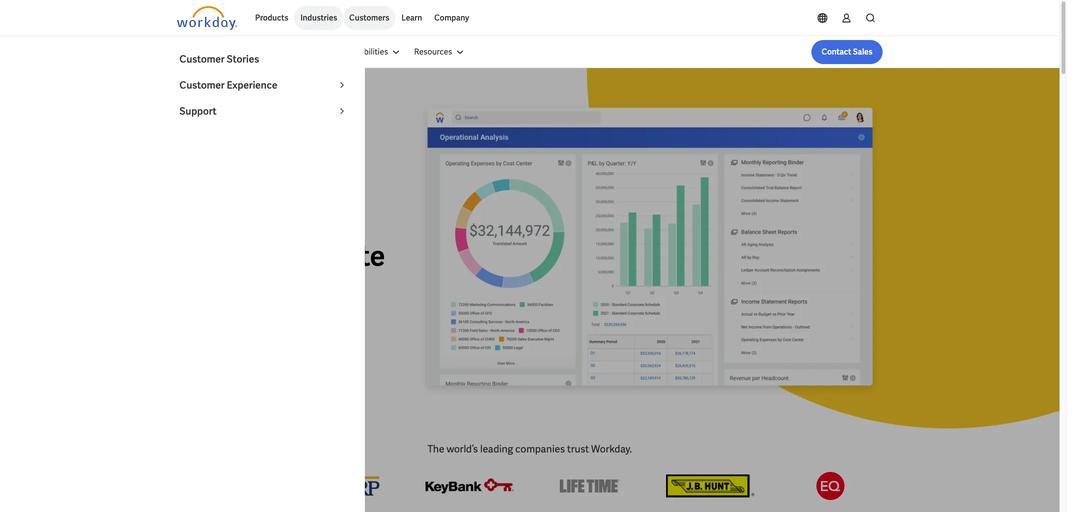 Task type: locate. For each thing, give the bounding box(es) containing it.
contact sales link
[[812, 40, 883, 64]]

the inside 'the finance system that helps you create value.'
[[177, 174, 225, 210]]

j. b. hunt image
[[666, 473, 755, 501]]

sales
[[853, 47, 873, 57]]

1 vertical spatial customer
[[180, 79, 225, 92]]

customer up support
[[180, 79, 225, 92]]

sharp healthcare image
[[319, 473, 380, 501]]

equinti financial services company image
[[817, 473, 845, 501]]

0 vertical spatial customer
[[180, 53, 225, 66]]

financial
[[177, 46, 218, 59]]

industries button
[[295, 6, 343, 30]]

contact sales
[[822, 47, 873, 57]]

customer up customer experience
[[180, 53, 225, 66]]

leading
[[480, 443, 513, 456]]

the for the finance system that helps you create value.
[[177, 174, 225, 210]]

life time fitness image
[[560, 473, 620, 501]]

1 customer from the top
[[180, 53, 225, 66]]

1 horizontal spatial the
[[428, 443, 445, 456]]

contact
[[822, 47, 852, 57]]

experience
[[227, 79, 278, 92]]

capabilities button
[[339, 40, 408, 64]]

customer experience
[[180, 79, 278, 92]]

resources button
[[408, 40, 472, 64]]

create
[[304, 238, 385, 275]]

customer experience button
[[174, 72, 354, 98]]

2 customer from the top
[[180, 79, 225, 92]]

helps
[[177, 238, 246, 275]]

system
[[177, 206, 268, 242]]

menu
[[293, 40, 472, 64]]

company button
[[428, 6, 475, 30]]

0 horizontal spatial the
[[177, 174, 225, 210]]

company
[[434, 13, 469, 23]]

the world's leading companies trust workday.
[[428, 443, 632, 456]]

customer stories
[[180, 53, 259, 66]]

that
[[274, 206, 327, 242]]

list
[[293, 40, 883, 64]]

the
[[177, 174, 225, 210], [428, 443, 445, 456]]

customer
[[180, 53, 225, 66], [180, 79, 225, 92]]

products
[[255, 13, 289, 23]]

workday.
[[591, 443, 632, 456]]

0 vertical spatial the
[[177, 174, 225, 210]]

list containing capabilities
[[293, 40, 883, 64]]

world's
[[447, 443, 478, 456]]

support
[[180, 105, 217, 118]]

customer inside dropdown button
[[180, 79, 225, 92]]

the for the world's leading companies trust workday.
[[428, 443, 445, 456]]

financial management operational analysis dashboard showing operating expense by cost center and p&l by quarter. image
[[418, 100, 883, 399]]

1 vertical spatial the
[[428, 443, 445, 456]]

customer for customer experience
[[180, 79, 225, 92]]



Task type: vqa. For each thing, say whether or not it's contained in the screenshot.
the better
no



Task type: describe. For each thing, give the bounding box(es) containing it.
companies
[[516, 443, 565, 456]]

financial management
[[177, 46, 281, 59]]

capabilities
[[345, 47, 388, 57]]

keybank n.a. image
[[426, 473, 514, 501]]

management
[[220, 46, 281, 59]]

products button
[[249, 6, 295, 30]]

stories
[[227, 53, 259, 66]]

customer stories link
[[174, 46, 354, 72]]

finance
[[230, 174, 326, 210]]

go to the homepage image
[[177, 6, 237, 30]]

customers
[[349, 13, 390, 23]]

learn
[[402, 13, 422, 23]]

the finance system that helps you create value.
[[177, 174, 385, 307]]

financial management link
[[177, 45, 293, 59]]

industries
[[301, 13, 337, 23]]

support button
[[174, 98, 354, 124]]

you
[[252, 238, 298, 275]]

learn button
[[396, 6, 428, 30]]

trust
[[567, 443, 589, 456]]

customer for customer stories
[[180, 53, 225, 66]]

menu containing capabilities
[[293, 40, 472, 64]]

customers button
[[343, 6, 396, 30]]

value.
[[177, 270, 251, 307]]

resources
[[414, 47, 452, 57]]



